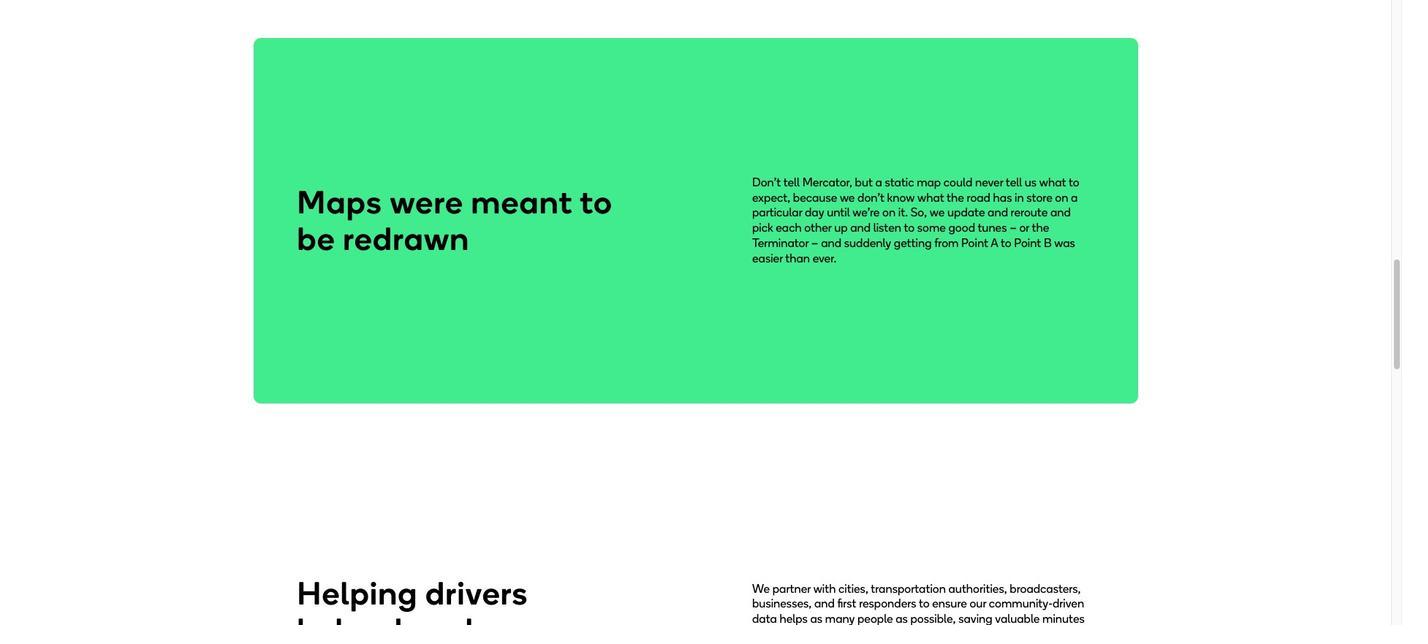 Task type: describe. For each thing, give the bounding box(es) containing it.
listen
[[874, 221, 902, 235]]

it.
[[899, 206, 908, 220]]

0 vertical spatial a
[[876, 175, 883, 189]]

helped
[[297, 611, 403, 625]]

or
[[1020, 221, 1030, 235]]

valuable
[[995, 612, 1040, 625]]

helping drivers helped us do more
[[297, 574, 579, 625]]

businesses,
[[752, 597, 812, 611]]

mercator,
[[803, 175, 853, 189]]

don't
[[752, 175, 781, 189]]

with
[[814, 582, 836, 596]]

b
[[1044, 236, 1052, 250]]

1 point from the left
[[962, 236, 989, 250]]

tunes
[[978, 221, 1007, 235]]

to inside maps were meant to be redrawn
[[580, 183, 613, 221]]

know
[[887, 191, 915, 204]]

good
[[949, 221, 976, 235]]

0 vertical spatial on
[[1055, 191, 1069, 204]]

2 tell from the left
[[1006, 175, 1022, 189]]

1 horizontal spatial we
[[930, 206, 945, 220]]

responders
[[859, 597, 917, 611]]

us inside don't tell mercator, but a static map could never tell us what to expect, because we don't know what the road has in store on a particular day until we're on it. so, we update and reroute and pick each other up and listen to some good tunes – or the terminator – and suddenly getting from point a to point b was easier than ever.
[[1025, 175, 1037, 189]]

1 horizontal spatial the
[[1032, 221, 1050, 235]]

data
[[752, 612, 777, 625]]

us inside "helping drivers helped us do more"
[[411, 611, 446, 625]]

so,
[[911, 206, 927, 220]]

saving
[[959, 612, 993, 625]]

map
[[917, 175, 941, 189]]

than
[[786, 251, 810, 265]]

to inside we partner with cities, transportation authorities, broadcasters, businesses, and first responders to ensure our community-driven data helps as many people as possible, saving valuable minut
[[919, 597, 930, 611]]

getting
[[894, 236, 932, 250]]

0 horizontal spatial on
[[883, 206, 896, 220]]

don't tell mercator, but a static map could never tell us what to expect, because we don't know what the road has in store on a particular day until we're on it. so, we update and reroute and pick each other up and listen to some good tunes – or the terminator – and suddenly getting from point a to point b was easier than ever.
[[752, 175, 1080, 265]]

never
[[975, 175, 1004, 189]]

because
[[793, 191, 837, 204]]

2 point from the left
[[1015, 236, 1042, 250]]

transportation
[[871, 582, 946, 596]]

from
[[935, 236, 959, 250]]

reroute
[[1011, 206, 1048, 220]]

we partner with cities, transportation authorities, broadcasters, businesses, and first responders to ensure our community-driven data helps as many people as possible, saving valuable minut
[[752, 582, 1085, 625]]

was
[[1055, 236, 1076, 250]]

store
[[1027, 191, 1053, 204]]

particular
[[752, 206, 802, 220]]

don't
[[858, 191, 885, 204]]

1 horizontal spatial what
[[1040, 175, 1067, 189]]

up
[[835, 221, 848, 235]]

until
[[827, 206, 850, 220]]

2 as from the left
[[896, 612, 908, 625]]

other
[[805, 221, 832, 235]]

and down 'store'
[[1051, 206, 1071, 220]]

day
[[805, 206, 825, 220]]



Task type: vqa. For each thing, say whether or not it's contained in the screenshot.
the left Blvd
no



Task type: locate. For each thing, give the bounding box(es) containing it.
1 vertical spatial what
[[918, 191, 945, 204]]

point left a
[[962, 236, 989, 250]]

more
[[501, 611, 579, 625]]

do
[[454, 611, 493, 625]]

1 tell from the left
[[784, 175, 800, 189]]

and inside we partner with cities, transportation authorities, broadcasters, businesses, and first responders to ensure our community-driven data helps as many people as possible, saving valuable minut
[[815, 597, 835, 611]]

us
[[1025, 175, 1037, 189], [411, 611, 446, 625]]

1 horizontal spatial as
[[896, 612, 908, 625]]

to
[[1069, 175, 1080, 189], [580, 183, 613, 221], [904, 221, 915, 235], [1001, 236, 1012, 250], [919, 597, 930, 611]]

0 horizontal spatial the
[[947, 191, 964, 204]]

maps
[[297, 183, 382, 221]]

– down other on the right top of page
[[812, 236, 819, 250]]

our
[[970, 597, 987, 611]]

1 vertical spatial we
[[930, 206, 945, 220]]

many
[[825, 612, 855, 625]]

and
[[988, 206, 1008, 220], [1051, 206, 1071, 220], [851, 221, 871, 235], [821, 236, 842, 250], [815, 597, 835, 611]]

1 as from the left
[[811, 612, 823, 625]]

0 vertical spatial the
[[947, 191, 964, 204]]

possible,
[[911, 612, 956, 625]]

as down responders
[[896, 612, 908, 625]]

0 horizontal spatial tell
[[784, 175, 800, 189]]

easier
[[752, 251, 783, 265]]

on right 'store'
[[1055, 191, 1069, 204]]

and down has
[[988, 206, 1008, 220]]

1 vertical spatial us
[[411, 611, 446, 625]]

update
[[948, 206, 985, 220]]

we're
[[853, 206, 880, 220]]

a
[[876, 175, 883, 189], [1071, 191, 1078, 204]]

us up 'store'
[[1025, 175, 1037, 189]]

could
[[944, 175, 973, 189]]

0 vertical spatial we
[[840, 191, 855, 204]]

what
[[1040, 175, 1067, 189], [918, 191, 945, 204]]

expect,
[[752, 191, 791, 204]]

0 vertical spatial –
[[1010, 221, 1017, 235]]

the
[[947, 191, 964, 204], [1032, 221, 1050, 235]]

people
[[858, 612, 893, 625]]

point down or
[[1015, 236, 1042, 250]]

0 vertical spatial us
[[1025, 175, 1037, 189]]

be
[[297, 220, 336, 258]]

cities,
[[839, 582, 869, 596]]

us left do
[[411, 611, 446, 625]]

ever.
[[813, 251, 837, 265]]

meant
[[471, 183, 573, 221]]

the down could
[[947, 191, 964, 204]]

we up some
[[930, 206, 945, 220]]

redrawn
[[343, 220, 470, 258]]

terminator
[[752, 236, 809, 250]]

point
[[962, 236, 989, 250], [1015, 236, 1042, 250]]

has
[[993, 191, 1012, 204]]

static
[[885, 175, 914, 189]]

ensure
[[933, 597, 967, 611]]

0 vertical spatial what
[[1040, 175, 1067, 189]]

authorities,
[[949, 582, 1007, 596]]

on left it.
[[883, 206, 896, 220]]

1 horizontal spatial us
[[1025, 175, 1037, 189]]

maps were meant to be redrawn
[[297, 183, 613, 258]]

the right or
[[1032, 221, 1050, 235]]

each
[[776, 221, 802, 235]]

community-
[[989, 597, 1053, 611]]

but
[[855, 175, 873, 189]]

suddenly
[[844, 236, 892, 250]]

pick
[[752, 221, 773, 235]]

driven
[[1053, 597, 1085, 611]]

tell
[[784, 175, 800, 189], [1006, 175, 1022, 189]]

and up ever.
[[821, 236, 842, 250]]

we up until
[[840, 191, 855, 204]]

as
[[811, 612, 823, 625], [896, 612, 908, 625]]

1 vertical spatial a
[[1071, 191, 1078, 204]]

helps
[[780, 612, 808, 625]]

1 vertical spatial the
[[1032, 221, 1050, 235]]

0 horizontal spatial a
[[876, 175, 883, 189]]

1 vertical spatial –
[[812, 236, 819, 250]]

on
[[1055, 191, 1069, 204], [883, 206, 896, 220]]

– left or
[[1010, 221, 1017, 235]]

we
[[752, 582, 770, 596]]

–
[[1010, 221, 1017, 235], [812, 236, 819, 250]]

1 vertical spatial on
[[883, 206, 896, 220]]

were
[[390, 183, 464, 221]]

a
[[991, 236, 999, 250]]

0 horizontal spatial we
[[840, 191, 855, 204]]

tell up the in
[[1006, 175, 1022, 189]]

0 horizontal spatial what
[[918, 191, 945, 204]]

road
[[967, 191, 991, 204]]

broadcasters,
[[1010, 582, 1081, 596]]

1 horizontal spatial –
[[1010, 221, 1017, 235]]

1 horizontal spatial on
[[1055, 191, 1069, 204]]

tell right don't
[[784, 175, 800, 189]]

and down the we're
[[851, 221, 871, 235]]

1 horizontal spatial point
[[1015, 236, 1042, 250]]

1 horizontal spatial a
[[1071, 191, 1078, 204]]

a right 'store'
[[1071, 191, 1078, 204]]

some
[[918, 221, 946, 235]]

what down map
[[918, 191, 945, 204]]

0 horizontal spatial –
[[812, 236, 819, 250]]

a right but at the top right of page
[[876, 175, 883, 189]]

0 horizontal spatial us
[[411, 611, 446, 625]]

drivers
[[426, 574, 528, 612]]

partner
[[773, 582, 811, 596]]

in
[[1015, 191, 1024, 204]]

helping
[[297, 574, 418, 612]]

0 horizontal spatial as
[[811, 612, 823, 625]]

0 horizontal spatial point
[[962, 236, 989, 250]]

we
[[840, 191, 855, 204], [930, 206, 945, 220]]

first
[[838, 597, 857, 611]]

and down with
[[815, 597, 835, 611]]

as right helps
[[811, 612, 823, 625]]

1 horizontal spatial tell
[[1006, 175, 1022, 189]]

what up 'store'
[[1040, 175, 1067, 189]]



